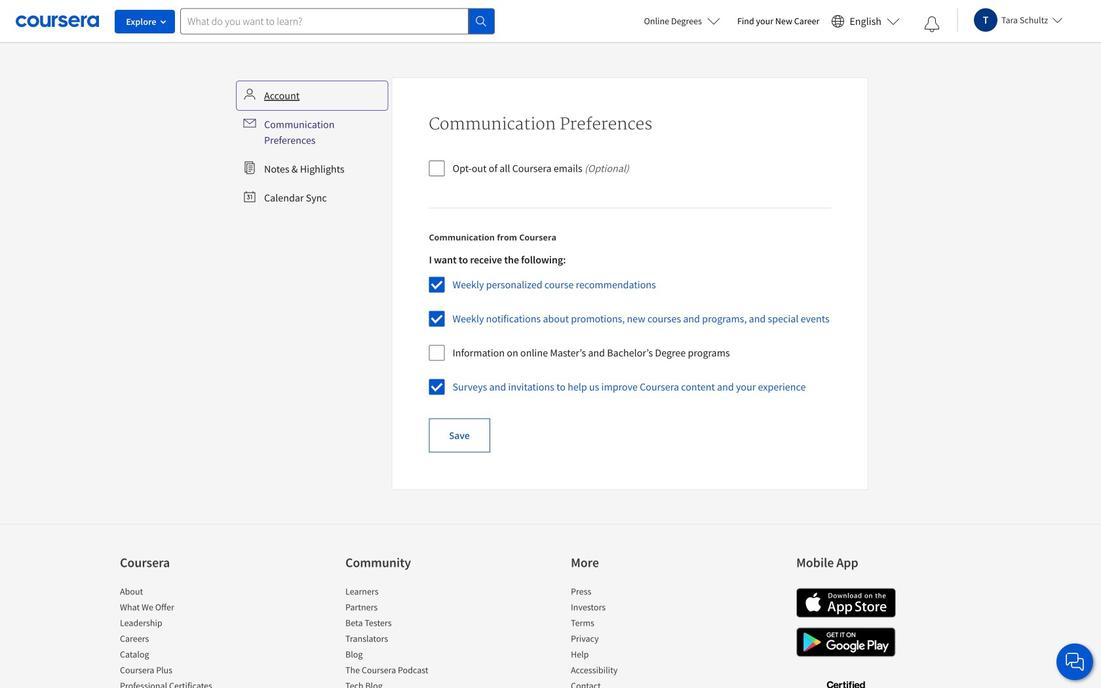 Task type: vqa. For each thing, say whether or not it's contained in the screenshot.
Logo of Certified B Corporation at right
yes



Task type: locate. For each thing, give the bounding box(es) containing it.
list
[[120, 585, 231, 688], [345, 585, 457, 688], [571, 585, 682, 688]]

group
[[429, 253, 830, 405]]

0 horizontal spatial list
[[120, 585, 231, 688]]

1 horizontal spatial list
[[345, 585, 457, 688]]

2 horizontal spatial list
[[571, 585, 682, 688]]

menu
[[238, 83, 386, 211]]

coursera image
[[16, 11, 99, 32]]

2 list from the left
[[345, 585, 457, 688]]

None search field
[[180, 8, 495, 34]]

get it on google play image
[[796, 628, 896, 657]]

1 list from the left
[[120, 585, 231, 688]]

list item
[[120, 585, 231, 601], [345, 585, 457, 601], [571, 585, 682, 601], [120, 601, 231, 616], [345, 601, 457, 616], [571, 601, 682, 616], [120, 616, 231, 632], [345, 616, 457, 632], [571, 616, 682, 632], [120, 632, 231, 648], [345, 632, 457, 648], [571, 632, 682, 648], [120, 648, 231, 664], [345, 648, 457, 664], [571, 648, 682, 664], [120, 664, 231, 679], [345, 664, 457, 679], [571, 664, 682, 679], [120, 679, 231, 688], [345, 679, 457, 688], [571, 679, 682, 688]]



Task type: describe. For each thing, give the bounding box(es) containing it.
download on the app store image
[[796, 588, 896, 618]]

What do you want to learn? text field
[[180, 8, 469, 34]]

3 list from the left
[[571, 585, 682, 688]]

logo of certified b corporation image
[[819, 673, 873, 688]]



